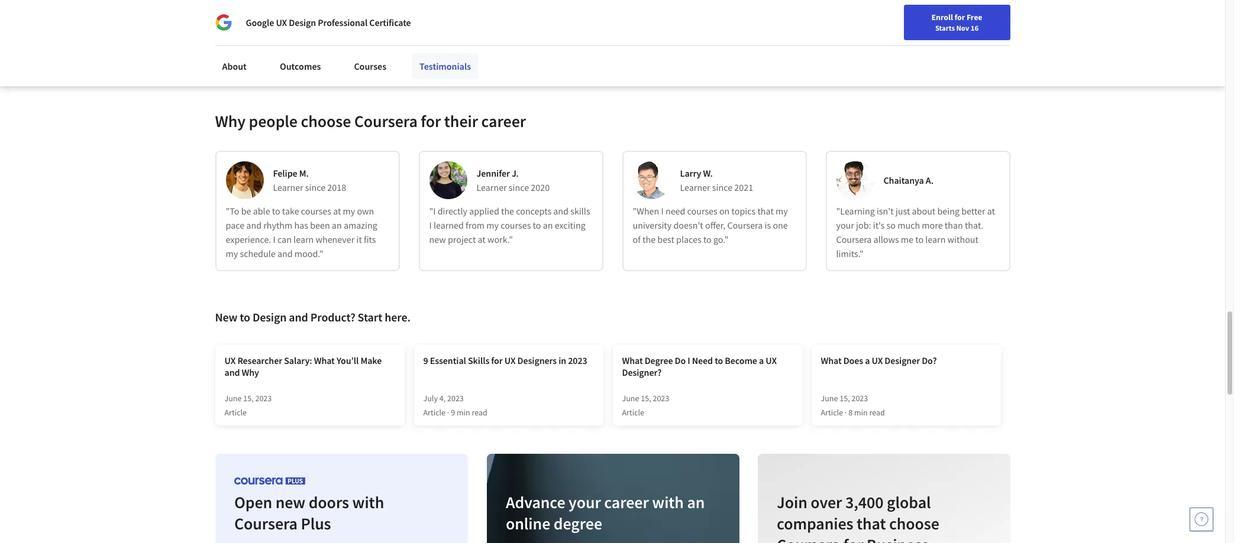 Task type: vqa. For each thing, say whether or not it's contained in the screenshot.


Task type: describe. For each thing, give the bounding box(es) containing it.
me
[[901, 234, 913, 245]]

so
[[887, 219, 896, 231]]

min for does
[[854, 408, 868, 418]]

on
[[719, 205, 730, 217]]

9 essential skills for ux designers in 2023
[[423, 355, 587, 367]]

june for what degree do i need to become a ux designer?
[[622, 393, 639, 404]]

my inside "when i need courses on topics that my university doesn't offer, coursera is one of the best places to go."
[[776, 205, 788, 217]]

online
[[505, 513, 550, 535]]

bien
[[460, 28, 482, 43]]

1 horizontal spatial new
[[931, 14, 947, 24]]

article for what does a ux designer do?
[[821, 408, 843, 418]]

min for essential
[[457, 408, 470, 418]]

coursera inside "when i need courses on topics that my university doesn't offer, coursera is one of the best places to go."
[[727, 219, 763, 231]]

w.
[[703, 167, 713, 179]]

new inside "i directly applied the concepts and skills i learned from my courses to an exciting new project at work."
[[429, 234, 446, 245]]

need
[[692, 355, 713, 367]]

courses inside "i directly applied the concepts and skills i learned from my courses to an exciting new project at work."
[[501, 219, 531, 231]]

june for ux researcher salary: what you'll make and why
[[225, 393, 242, 404]]

0 horizontal spatial 9
[[423, 355, 428, 367]]

learned
[[434, 219, 464, 231]]

to up researcher
[[240, 310, 250, 325]]

doesn't
[[674, 219, 703, 231]]

the inside "when i need courses on topics that my university doesn't offer, coursera is one of the best places to go."
[[643, 234, 656, 245]]

topics
[[732, 205, 756, 217]]

nov
[[956, 23, 969, 33]]

able
[[253, 205, 270, 217]]

at for better
[[987, 205, 995, 217]]

offer,
[[705, 219, 725, 231]]

chaitanya
[[884, 174, 924, 186]]

read for skills
[[472, 408, 487, 418]]

their
[[444, 111, 478, 132]]

concepts
[[516, 205, 551, 217]]

une
[[290, 28, 309, 43]]

been
[[310, 219, 330, 231]]

plus
[[301, 513, 331, 535]]

my down experience.
[[226, 248, 238, 260]]

in
[[559, 355, 566, 367]]

outcomes
[[280, 60, 321, 72]]

15, for degree
[[641, 393, 651, 404]]

professional
[[318, 17, 368, 28]]

researcher
[[237, 355, 282, 367]]

directly
[[438, 205, 467, 217]]

commun
[[484, 28, 529, 43]]

m.
[[299, 167, 309, 179]]

one
[[773, 219, 788, 231]]

préparer
[[557, 28, 601, 43]]

concevoir une expérience utilisateur pour le bien commun et se préparer à l'emploi course 7 • 46 hours
[[237, 28, 652, 57]]

to inside "i directly applied the concepts and skills i learned from my courses to an exciting new project at work."
[[533, 219, 541, 231]]

being
[[937, 205, 960, 217]]

2023 for what does a ux designer do?
[[852, 393, 868, 404]]

for left the their
[[421, 111, 441, 132]]

et
[[531, 28, 541, 43]]

to inside what degree do i need to become a ux designer?
[[715, 355, 723, 367]]

it's
[[873, 219, 885, 231]]

15, for does
[[840, 393, 850, 404]]

about
[[222, 60, 247, 72]]

15, for researcher
[[243, 393, 254, 404]]

ux inside what degree do i need to become a ux designer?
[[766, 355, 777, 367]]

whenever
[[316, 234, 355, 245]]

a.
[[926, 174, 934, 186]]

business
[[867, 535, 929, 544]]

open new doors with coursera plus
[[234, 492, 384, 535]]

certificate
[[369, 17, 411, 28]]

coursera plus image
[[234, 478, 305, 485]]

learn for more
[[925, 234, 946, 245]]

le
[[448, 28, 458, 43]]

my left own
[[343, 205, 355, 217]]

what does a ux designer do?
[[821, 355, 937, 367]]

testimonials
[[420, 60, 471, 72]]

8
[[848, 408, 853, 418]]

to inside "to be able to take courses at my own pace and rhythm has been an amazing experience. i can learn whenever it fits my schedule and mood."
[[272, 205, 280, 217]]

article for ux researcher salary: what you'll make and why
[[225, 408, 247, 418]]

product?
[[310, 310, 355, 325]]

expérience
[[311, 28, 366, 43]]

16
[[971, 23, 979, 33]]

ux left designers
[[504, 355, 516, 367]]

pour
[[422, 28, 446, 43]]

ux inside the ux researcher salary: what you'll make and why
[[225, 355, 236, 367]]

"to
[[226, 205, 239, 217]]

advance
[[505, 492, 565, 513]]

june 15, 2023 article · 8 min read
[[821, 393, 885, 418]]

global
[[887, 492, 931, 513]]

need
[[665, 205, 685, 217]]

at inside "i directly applied the concepts and skills i learned from my courses to an exciting new project at work."
[[478, 234, 486, 245]]

· for does
[[845, 408, 847, 418]]

felipe m. learner since 2018
[[273, 167, 346, 193]]

for right skills
[[491, 355, 503, 367]]

ux right google at the left top
[[276, 17, 287, 28]]

do
[[675, 355, 686, 367]]

an inside "i directly applied the concepts and skills i learned from my courses to an exciting new project at work."
[[543, 219, 553, 231]]

has
[[294, 219, 308, 231]]

0 horizontal spatial new
[[215, 310, 237, 325]]

concevoir une expérience utilisateur pour le bien commun et se préparer à l'emploi link
[[237, 28, 652, 43]]

mood."
[[294, 248, 323, 260]]

better
[[961, 205, 985, 217]]

coursera inside open new doors with coursera plus
[[234, 513, 297, 535]]

find
[[897, 14, 912, 24]]

degree
[[553, 513, 602, 535]]

june 15, 2023 article for what degree do i need to become a ux designer?
[[622, 393, 669, 418]]

learner for jennifer
[[477, 182, 507, 193]]

for inside enroll for free starts nov 16
[[955, 12, 965, 22]]

à
[[603, 28, 609, 43]]

best
[[657, 234, 674, 245]]

amazing
[[344, 219, 377, 231]]

university
[[633, 219, 672, 231]]

designer?
[[622, 367, 662, 379]]

applied
[[469, 205, 499, 217]]

from
[[466, 219, 485, 231]]

google ux design professional certificate
[[246, 17, 411, 28]]

be
[[241, 205, 251, 217]]

ux right does
[[872, 355, 883, 367]]

over
[[811, 492, 842, 513]]

do?
[[922, 355, 937, 367]]

since for m.
[[305, 182, 325, 193]]

learner for felipe
[[273, 182, 303, 193]]

starts
[[935, 23, 955, 33]]

since for j.
[[509, 182, 529, 193]]

and inside "i directly applied the concepts and skills i learned from my courses to an exciting new project at work."
[[553, 205, 569, 217]]

why inside the ux researcher salary: what you'll make and why
[[242, 367, 259, 379]]

46
[[279, 47, 287, 57]]

open
[[234, 492, 272, 513]]

2023 for 9 essential skills for ux designers in 2023
[[447, 393, 464, 404]]

and inside the ux researcher salary: what you'll make and why
[[225, 367, 240, 379]]



Task type: locate. For each thing, give the bounding box(es) containing it.
learn inside "learning isn't just about being better at your job: it's so much more than that. coursera allows me to learn without limits."
[[925, 234, 946, 245]]

coursera down 'coursera plus' image
[[234, 513, 297, 535]]

skills
[[570, 205, 590, 217]]

4 article from the left
[[821, 408, 843, 418]]

2 horizontal spatial learner
[[680, 182, 710, 193]]

since down j.
[[509, 182, 529, 193]]

· left 8
[[845, 408, 847, 418]]

course
[[237, 47, 261, 57]]

career right the their
[[481, 111, 526, 132]]

to left go."
[[703, 234, 712, 245]]

since inside larry w. learner since 2021
[[712, 182, 733, 193]]

read right 8
[[869, 408, 885, 418]]

0 horizontal spatial that
[[758, 205, 774, 217]]

1 horizontal spatial june 15, 2023 article
[[622, 393, 669, 418]]

courses up offer,
[[687, 205, 717, 217]]

9 inside july 4, 2023 article · 9 min read
[[451, 408, 455, 418]]

to inside "when i need courses on topics that my university doesn't offer, coursera is one of the best places to go."
[[703, 234, 712, 245]]

j.
[[512, 167, 519, 179]]

courses up work."
[[501, 219, 531, 231]]

0 horizontal spatial since
[[305, 182, 325, 193]]

why left people
[[215, 111, 246, 132]]

new down 'coursera plus' image
[[275, 492, 305, 513]]

0 horizontal spatial the
[[501, 205, 514, 217]]

my up work."
[[486, 219, 499, 231]]

coursera down topics
[[727, 219, 763, 231]]

1 vertical spatial design
[[253, 310, 287, 325]]

2 horizontal spatial 15,
[[840, 393, 850, 404]]

2023 right 4,
[[447, 393, 464, 404]]

design up researcher
[[253, 310, 287, 325]]

larry w. learner since 2021
[[680, 167, 753, 193]]

i inside "to be able to take courses at my own pace and rhythm has been an amazing experience. i can learn whenever it fits my schedule and mood."
[[273, 234, 276, 245]]

what left does
[[821, 355, 842, 367]]

your right the find
[[914, 14, 929, 24]]

0 horizontal spatial courses
[[301, 205, 331, 217]]

than
[[945, 219, 963, 231]]

2 with from the left
[[652, 492, 683, 513]]

coursera inside "learning isn't just about being better at your job: it's so much more than that. coursera allows me to learn without limits."
[[836, 234, 872, 245]]

1 · from the left
[[447, 408, 449, 418]]

15, down researcher
[[243, 393, 254, 404]]

3 june from the left
[[821, 393, 838, 404]]

your down '"learning'
[[836, 219, 854, 231]]

about
[[912, 205, 935, 217]]

0 vertical spatial new
[[931, 14, 947, 24]]

advance your career with an online degree
[[505, 492, 704, 535]]

1 horizontal spatial june
[[622, 393, 639, 404]]

1 horizontal spatial design
[[289, 17, 316, 28]]

jennifer
[[477, 167, 510, 179]]

article down designer?
[[622, 408, 644, 418]]

june 15, 2023 article down designer?
[[622, 393, 669, 418]]

design
[[289, 17, 316, 28], [253, 310, 287, 325]]

an inside advance your career with an online degree
[[687, 492, 704, 513]]

find your new career
[[897, 14, 971, 24]]

designers
[[517, 355, 557, 367]]

i inside what degree do i need to become a ux designer?
[[688, 355, 690, 367]]

2023
[[568, 355, 587, 367], [255, 393, 272, 404], [447, 393, 464, 404], [653, 393, 669, 404], [852, 393, 868, 404]]

the inside "i directly applied the concepts and skills i learned from my courses to an exciting new project at work."
[[501, 205, 514, 217]]

1 vertical spatial why
[[242, 367, 259, 379]]

1 horizontal spatial learner
[[477, 182, 507, 193]]

3 15, from the left
[[840, 393, 850, 404]]

0 horizontal spatial read
[[472, 408, 487, 418]]

new inside open new doors with coursera plus
[[275, 492, 305, 513]]

that left global
[[857, 513, 886, 535]]

read inside july 4, 2023 article · 9 min read
[[472, 408, 487, 418]]

what left you'll
[[314, 355, 335, 367]]

l'emploi
[[611, 28, 652, 43]]

2 15, from the left
[[641, 393, 651, 404]]

google image
[[215, 14, 232, 31]]

min down skills
[[457, 408, 470, 418]]

ux right become
[[766, 355, 777, 367]]

1 horizontal spatial learn
[[925, 234, 946, 245]]

what inside what degree do i need to become a ux designer?
[[622, 355, 643, 367]]

2023 down designer?
[[653, 393, 669, 404]]

article down researcher
[[225, 408, 247, 418]]

0 vertical spatial career
[[481, 111, 526, 132]]

1 learn from the left
[[293, 234, 314, 245]]

2020
[[531, 182, 550, 193]]

i left need
[[661, 205, 664, 217]]

with inside advance your career with an online degree
[[652, 492, 683, 513]]

at down from
[[478, 234, 486, 245]]

join
[[777, 492, 807, 513]]

1 vertical spatial new
[[215, 310, 237, 325]]

9
[[423, 355, 428, 367], [451, 408, 455, 418]]

0 horizontal spatial 15,
[[243, 393, 254, 404]]

why left salary: at left
[[242, 367, 259, 379]]

1 horizontal spatial read
[[869, 408, 885, 418]]

2 · from the left
[[845, 408, 847, 418]]

0 horizontal spatial choose
[[301, 111, 351, 132]]

article inside june 15, 2023 article · 8 min read
[[821, 408, 843, 418]]

2 learn from the left
[[925, 234, 946, 245]]

read inside june 15, 2023 article · 8 min read
[[869, 408, 885, 418]]

article for what degree do i need to become a ux designer?
[[622, 408, 644, 418]]

i inside "when i need courses on topics that my university doesn't offer, coursera is one of the best places to go."
[[661, 205, 664, 217]]

can
[[277, 234, 292, 245]]

what
[[314, 355, 335, 367], [622, 355, 643, 367], [821, 355, 842, 367]]

1 with from the left
[[352, 492, 384, 513]]

since inside jennifer j. learner since 2020
[[509, 182, 529, 193]]

since inside felipe m. learner since 2018
[[305, 182, 325, 193]]

3 since from the left
[[712, 182, 733, 193]]

1 learner from the left
[[273, 182, 303, 193]]

3 article from the left
[[622, 408, 644, 418]]

since down m.
[[305, 182, 325, 193]]

a inside what degree do i need to become a ux designer?
[[759, 355, 764, 367]]

chaitanya a.
[[884, 174, 934, 186]]

·
[[447, 408, 449, 418], [845, 408, 847, 418]]

3 what from the left
[[821, 355, 842, 367]]

2023 for ux researcher salary: what you'll make and why
[[255, 393, 272, 404]]

2 horizontal spatial what
[[821, 355, 842, 367]]

you'll
[[337, 355, 359, 367]]

2023 inside june 15, 2023 article · 8 min read
[[852, 393, 868, 404]]

1 vertical spatial 9
[[451, 408, 455, 418]]

1 horizontal spatial the
[[643, 234, 656, 245]]

0 vertical spatial the
[[501, 205, 514, 217]]

does
[[843, 355, 863, 367]]

your for find your new career
[[914, 14, 929, 24]]

15, inside june 15, 2023 article · 8 min read
[[840, 393, 850, 404]]

1 june 15, 2023 article from the left
[[225, 393, 272, 418]]

· inside july 4, 2023 article · 9 min read
[[447, 408, 449, 418]]

learner inside jennifer j. learner since 2020
[[477, 182, 507, 193]]

2023 inside july 4, 2023 article · 9 min read
[[447, 393, 464, 404]]

"when
[[633, 205, 659, 217]]

coursera inside join over 3,400 global companies that choose coursera for business
[[777, 535, 840, 544]]

min inside june 15, 2023 article · 8 min read
[[854, 408, 868, 418]]

find your new career link
[[891, 12, 977, 27]]

to right need
[[715, 355, 723, 367]]

learn for has
[[293, 234, 314, 245]]

your inside advance your career with an online degree
[[568, 492, 600, 513]]

1 horizontal spatial an
[[543, 219, 553, 231]]

9 left essential
[[423, 355, 428, 367]]

learn down more
[[925, 234, 946, 245]]

with for career
[[652, 492, 683, 513]]

0 horizontal spatial learn
[[293, 234, 314, 245]]

1 article from the left
[[225, 408, 247, 418]]

that inside "when i need courses on topics that my university doesn't offer, coursera is one of the best places to go."
[[758, 205, 774, 217]]

1 horizontal spatial ·
[[845, 408, 847, 418]]

1 horizontal spatial min
[[854, 408, 868, 418]]

without
[[948, 234, 978, 245]]

2 learner from the left
[[477, 182, 507, 193]]

rhythm
[[263, 219, 292, 231]]

1 since from the left
[[305, 182, 325, 193]]

coursera down "join"
[[777, 535, 840, 544]]

1 horizontal spatial your
[[836, 219, 854, 231]]

1 a from the left
[[759, 355, 764, 367]]

at for courses
[[333, 205, 341, 217]]

coursera down courses
[[354, 111, 418, 132]]

why
[[215, 111, 246, 132], [242, 367, 259, 379]]

hours
[[289, 47, 309, 57]]

your
[[914, 14, 929, 24], [836, 219, 854, 231], [568, 492, 600, 513]]

july
[[423, 393, 438, 404]]

for up nov
[[955, 12, 965, 22]]

2 horizontal spatial courses
[[687, 205, 717, 217]]

learner inside felipe m. learner since 2018
[[273, 182, 303, 193]]

1 june from the left
[[225, 393, 242, 404]]

courses inside "to be able to take courses at my own pace and rhythm has been an amazing experience. i can learn whenever it fits my schedule and mood."
[[301, 205, 331, 217]]

2 min from the left
[[854, 408, 868, 418]]

what inside the ux researcher salary: what you'll make and why
[[314, 355, 335, 367]]

june 15, 2023 article down researcher
[[225, 393, 272, 418]]

article down july
[[423, 408, 446, 418]]

to down the concepts
[[533, 219, 541, 231]]

learner inside larry w. learner since 2021
[[680, 182, 710, 193]]

i down "i
[[429, 219, 432, 231]]

with for doors
[[352, 492, 384, 513]]

at inside "learning isn't just about being better at your job: it's so much more than that. coursera allows me to learn without limits."
[[987, 205, 995, 217]]

since for w.
[[712, 182, 733, 193]]

0 horizontal spatial an
[[332, 219, 342, 231]]

design up hours
[[289, 17, 316, 28]]

your right advance
[[568, 492, 600, 513]]

much
[[898, 219, 920, 231]]

2 what from the left
[[622, 355, 643, 367]]

june inside june 15, 2023 article · 8 min read
[[821, 393, 838, 404]]

i inside "i directly applied the concepts and skills i learned from my courses to an exciting new project at work."
[[429, 219, 432, 231]]

that up is
[[758, 205, 774, 217]]

article for 9 essential skills for ux designers in 2023
[[423, 408, 446, 418]]

what left degree
[[622, 355, 643, 367]]

1 vertical spatial career
[[604, 492, 648, 513]]

to up rhythm
[[272, 205, 280, 217]]

at inside "to be able to take courses at my own pace and rhythm has been an amazing experience. i can learn whenever it fits my schedule and mood."
[[333, 205, 341, 217]]

courses
[[354, 60, 386, 72]]

1 vertical spatial your
[[836, 219, 854, 231]]

ux left researcher
[[225, 355, 236, 367]]

se
[[543, 28, 554, 43]]

0 horizontal spatial design
[[253, 310, 287, 325]]

1 horizontal spatial at
[[478, 234, 486, 245]]

learner for larry
[[680, 182, 710, 193]]

2023 right "in"
[[568, 355, 587, 367]]

2 since from the left
[[509, 182, 529, 193]]

min inside july 4, 2023 article · 9 min read
[[457, 408, 470, 418]]

9 down essential
[[451, 408, 455, 418]]

career
[[948, 14, 971, 24]]

0 horizontal spatial june
[[225, 393, 242, 404]]

career right degree
[[604, 492, 648, 513]]

1 horizontal spatial since
[[509, 182, 529, 193]]

doors
[[308, 492, 349, 513]]

1 15, from the left
[[243, 393, 254, 404]]

1 horizontal spatial courses
[[501, 219, 531, 231]]

1 horizontal spatial a
[[865, 355, 870, 367]]

1 horizontal spatial career
[[604, 492, 648, 513]]

choose right people
[[301, 111, 351, 132]]

concevoir
[[237, 28, 287, 43]]

at right better
[[987, 205, 995, 217]]

"i directly applied the concepts and skills i learned from my courses to an exciting new project at work."
[[429, 205, 590, 245]]

of
[[633, 234, 641, 245]]

just
[[896, 205, 910, 217]]

i
[[661, 205, 664, 217], [429, 219, 432, 231], [273, 234, 276, 245], [688, 355, 690, 367]]

2 horizontal spatial since
[[712, 182, 733, 193]]

1 horizontal spatial what
[[622, 355, 643, 367]]

that.
[[965, 219, 984, 231]]

article inside july 4, 2023 article · 9 min read
[[423, 408, 446, 418]]

2023 down researcher
[[255, 393, 272, 404]]

1 read from the left
[[472, 408, 487, 418]]

a right does
[[865, 355, 870, 367]]

choose
[[301, 111, 351, 132], [889, 513, 939, 535]]

0 horizontal spatial career
[[481, 111, 526, 132]]

since down w.
[[712, 182, 733, 193]]

1 vertical spatial the
[[643, 234, 656, 245]]

the right applied
[[501, 205, 514, 217]]

to inside "learning isn't just about being better at your job: it's so much more than that. coursera allows me to learn without limits."
[[915, 234, 924, 245]]

2 june from the left
[[622, 393, 639, 404]]

0 horizontal spatial your
[[568, 492, 600, 513]]

2 article from the left
[[423, 408, 446, 418]]

new down learned
[[429, 234, 446, 245]]

1 horizontal spatial with
[[652, 492, 683, 513]]

1 min from the left
[[457, 408, 470, 418]]

0 vertical spatial new
[[429, 234, 446, 245]]

what for what degree do i need to become a ux designer?
[[622, 355, 643, 367]]

choose inside join over 3,400 global companies that choose coursera for business
[[889, 513, 939, 535]]

0 vertical spatial your
[[914, 14, 929, 24]]

coursera
[[354, 111, 418, 132], [727, 219, 763, 231], [836, 234, 872, 245], [234, 513, 297, 535], [777, 535, 840, 544]]

2 vertical spatial your
[[568, 492, 600, 513]]

learn down has
[[293, 234, 314, 245]]

help center image
[[1194, 513, 1209, 527]]

courses up been
[[301, 205, 331, 217]]

learner down the felipe on the left top of page
[[273, 182, 303, 193]]

an inside "to be able to take courses at my own pace and rhythm has been an amazing experience. i can learn whenever it fits my schedule and mood."
[[332, 219, 342, 231]]

felipe
[[273, 167, 297, 179]]

1 horizontal spatial choose
[[889, 513, 939, 535]]

coursera up 'limits."'
[[836, 234, 872, 245]]

for down 3,400
[[843, 535, 863, 544]]

learn
[[293, 234, 314, 245], [925, 234, 946, 245]]

article
[[225, 408, 247, 418], [423, 408, 446, 418], [622, 408, 644, 418], [821, 408, 843, 418]]

0 vertical spatial choose
[[301, 111, 351, 132]]

more
[[922, 219, 943, 231]]

design for ux
[[289, 17, 316, 28]]

for inside join over 3,400 global companies that choose coursera for business
[[843, 535, 863, 544]]

1 vertical spatial that
[[857, 513, 886, 535]]

1 horizontal spatial new
[[429, 234, 446, 245]]

my inside "i directly applied the concepts and skills i learned from my courses to an exciting new project at work."
[[486, 219, 499, 231]]

ux researcher salary: what you'll make and why
[[225, 355, 382, 379]]

read for a
[[869, 408, 885, 418]]

learner down jennifer on the left top of page
[[477, 182, 507, 193]]

a
[[759, 355, 764, 367], [865, 355, 870, 367]]

1 horizontal spatial 9
[[451, 408, 455, 418]]

3 learner from the left
[[680, 182, 710, 193]]

0 horizontal spatial what
[[314, 355, 335, 367]]

schedule
[[240, 248, 276, 260]]

1 what from the left
[[314, 355, 335, 367]]

0 vertical spatial 9
[[423, 355, 428, 367]]

career inside advance your career with an online degree
[[604, 492, 648, 513]]

None search field
[[169, 7, 453, 31]]

with inside open new doors with coursera plus
[[352, 492, 384, 513]]

courses inside "when i need courses on topics that my university doesn't offer, coursera is one of the best places to go."
[[687, 205, 717, 217]]

1 vertical spatial choose
[[889, 513, 939, 535]]

0 horizontal spatial with
[[352, 492, 384, 513]]

learn inside "to be able to take courses at my own pace and rhythm has been an amazing experience. i can learn whenever it fits my schedule and mood."
[[293, 234, 314, 245]]

0 horizontal spatial learner
[[273, 182, 303, 193]]

your inside "learning isn't just about being better at your job: it's so much more than that. coursera allows me to learn without limits."
[[836, 219, 854, 231]]

learner down larry
[[680, 182, 710, 193]]

choose right 3,400
[[889, 513, 939, 535]]

7
[[263, 47, 267, 57]]

2 read from the left
[[869, 408, 885, 418]]

1 vertical spatial new
[[275, 492, 305, 513]]

at down 2018
[[333, 205, 341, 217]]

salary:
[[284, 355, 312, 367]]

june for what does a ux designer do?
[[821, 393, 838, 404]]

june
[[225, 393, 242, 404], [622, 393, 639, 404], [821, 393, 838, 404]]

article left 8
[[821, 408, 843, 418]]

15, down designer?
[[641, 393, 651, 404]]

what for what does a ux designer do?
[[821, 355, 842, 367]]

· inside june 15, 2023 article · 8 min read
[[845, 408, 847, 418]]

2 horizontal spatial an
[[687, 492, 704, 513]]

design for to
[[253, 310, 287, 325]]

0 horizontal spatial min
[[457, 408, 470, 418]]

career
[[481, 111, 526, 132], [604, 492, 648, 513]]

the right of
[[643, 234, 656, 245]]

15, up 8
[[840, 393, 850, 404]]

2 horizontal spatial your
[[914, 14, 929, 24]]

own
[[357, 205, 374, 217]]

to right me
[[915, 234, 924, 245]]

2 a from the left
[[865, 355, 870, 367]]

june 15, 2023 article
[[225, 393, 272, 418], [622, 393, 669, 418]]

1 horizontal spatial 15,
[[641, 393, 651, 404]]

min right 8
[[854, 408, 868, 418]]

0 horizontal spatial ·
[[447, 408, 449, 418]]

my up one
[[776, 205, 788, 217]]

· down essential
[[447, 408, 449, 418]]

0 vertical spatial that
[[758, 205, 774, 217]]

0 vertical spatial design
[[289, 17, 316, 28]]

learner
[[273, 182, 303, 193], [477, 182, 507, 193], [680, 182, 710, 193]]

a right become
[[759, 355, 764, 367]]

2 horizontal spatial june
[[821, 393, 838, 404]]

your for advance your career with an online degree
[[568, 492, 600, 513]]

0 vertical spatial why
[[215, 111, 246, 132]]

what degree do i need to become a ux designer?
[[622, 355, 777, 379]]

· for essential
[[447, 408, 449, 418]]

about link
[[215, 53, 254, 79]]

2 horizontal spatial at
[[987, 205, 995, 217]]

places
[[676, 234, 701, 245]]

it
[[356, 234, 362, 245]]

fits
[[364, 234, 376, 245]]

0 horizontal spatial new
[[275, 492, 305, 513]]

that inside join over 3,400 global companies that choose coursera for business
[[857, 513, 886, 535]]

2023 up 8
[[852, 393, 868, 404]]

0 horizontal spatial a
[[759, 355, 764, 367]]

2023 for what degree do i need to become a ux designer?
[[653, 393, 669, 404]]

2 june 15, 2023 article from the left
[[622, 393, 669, 418]]

june 15, 2023 article for ux researcher salary: what you'll make and why
[[225, 393, 272, 418]]

i left can
[[273, 234, 276, 245]]

read down skills
[[472, 408, 487, 418]]

new
[[931, 14, 947, 24], [215, 310, 237, 325]]

new
[[429, 234, 446, 245], [275, 492, 305, 513]]

0 horizontal spatial june 15, 2023 article
[[225, 393, 272, 418]]

1 horizontal spatial that
[[857, 513, 886, 535]]

0 horizontal spatial at
[[333, 205, 341, 217]]

google
[[246, 17, 274, 28]]

go."
[[713, 234, 729, 245]]

limits."
[[836, 248, 864, 260]]

english button
[[977, 0, 1048, 38]]

enroll
[[932, 12, 953, 22]]

i right do
[[688, 355, 690, 367]]



